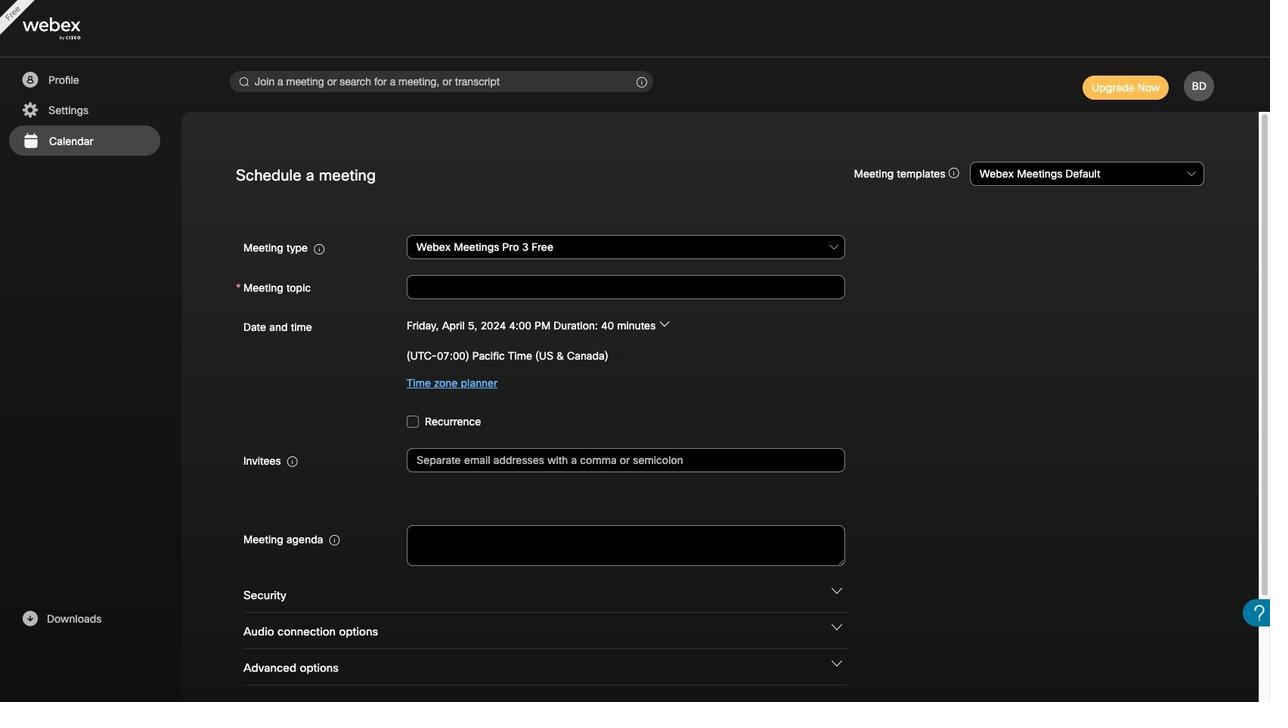 Task type: describe. For each thing, give the bounding box(es) containing it.
mds people circle_filled image
[[20, 71, 39, 89]]

ng down image
[[832, 622, 842, 633]]

Invitees text field
[[407, 448, 845, 472]]

0 vertical spatial arrow image
[[659, 319, 670, 329]]

2 ng down image from the top
[[832, 659, 842, 669]]



Task type: vqa. For each thing, say whether or not it's contained in the screenshot.
the bottommost "arrow" icon
yes



Task type: locate. For each thing, give the bounding box(es) containing it.
None text field
[[407, 526, 845, 566]]

0 horizontal spatial arrow image
[[615, 350, 626, 360]]

cisco webex image
[[23, 18, 113, 40]]

ng down image down ng down icon
[[832, 659, 842, 669]]

1 ng down image from the top
[[832, 586, 842, 597]]

1 vertical spatial ng down image
[[832, 659, 842, 669]]

None field
[[407, 234, 846, 261]]

mds settings_filled image
[[20, 101, 39, 119]]

ng down image up ng down icon
[[832, 586, 842, 597]]

arrow image
[[659, 319, 670, 329], [615, 350, 626, 360]]

Join a meeting or search for a meeting, or transcript text field
[[230, 71, 653, 92]]

1 vertical spatial arrow image
[[615, 350, 626, 360]]

1 horizontal spatial arrow image
[[659, 319, 670, 329]]

0 vertical spatial ng down image
[[832, 586, 842, 597]]

banner
[[0, 0, 1270, 57]]

None text field
[[407, 275, 845, 299]]

group
[[236, 313, 1205, 397]]

mds meetings_filled image
[[21, 132, 40, 150]]

mds content download_filled image
[[20, 610, 39, 628]]

ng down image
[[832, 586, 842, 597], [832, 659, 842, 669]]



